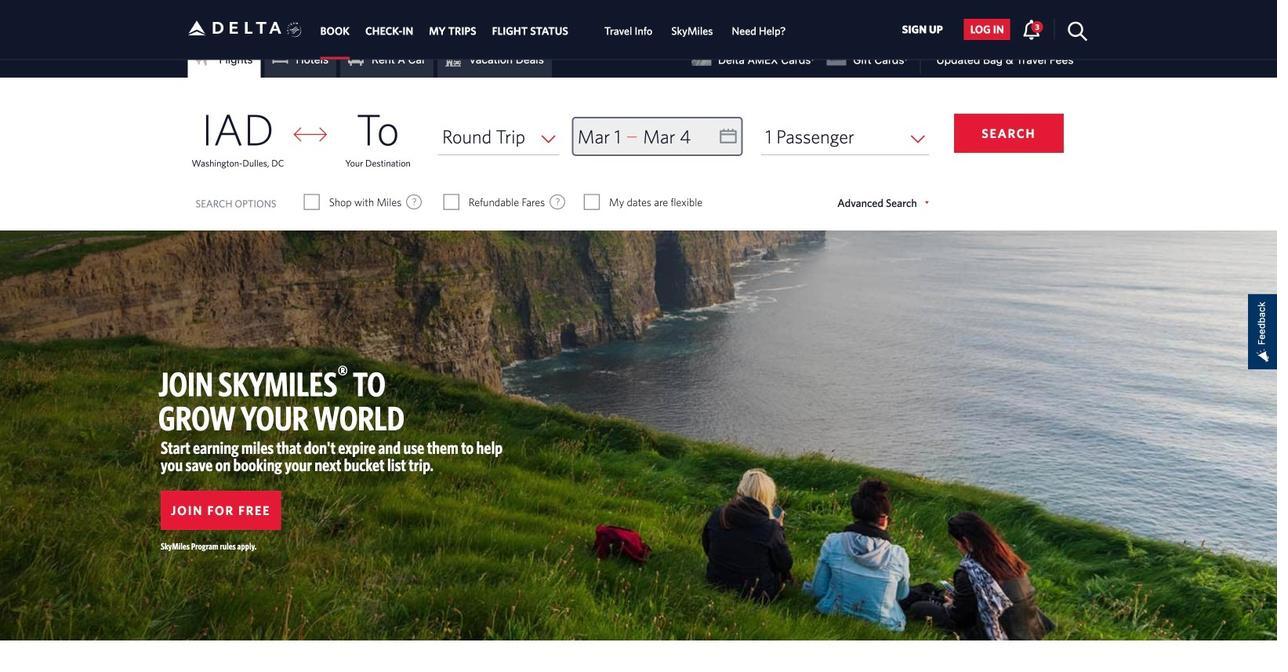 Task type: describe. For each thing, give the bounding box(es) containing it.
skyteam image
[[287, 5, 302, 54]]



Task type: locate. For each thing, give the bounding box(es) containing it.
tab panel
[[0, 78, 1277, 231]]

None text field
[[574, 118, 741, 155]]

tab list
[[312, 0, 795, 59]]

delta air lines image
[[188, 3, 282, 52]]

None checkbox
[[305, 194, 319, 210], [444, 194, 459, 210], [585, 194, 599, 210], [305, 194, 319, 210], [444, 194, 459, 210], [585, 194, 599, 210]]

None field
[[438, 118, 560, 155], [762, 118, 929, 155], [438, 118, 560, 155], [762, 118, 929, 155]]



Task type: vqa. For each thing, say whether or not it's contained in the screenshot.
TAB LIST
yes



